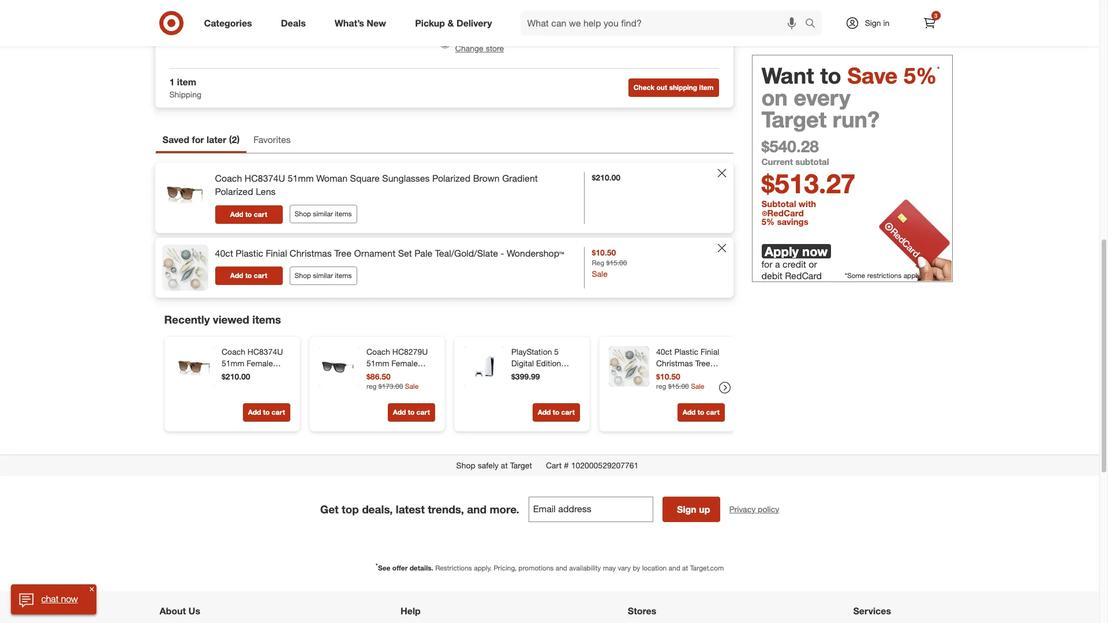Task type: vqa. For each thing, say whether or not it's contained in the screenshot.
design
no



Task type: describe. For each thing, give the bounding box(es) containing it.
$10.50 reg $15.00 sale
[[656, 372, 705, 390]]

$540.28 current subtotal $513.27
[[762, 136, 856, 200]]

✕ button
[[87, 585, 96, 594]]

restrictions
[[435, 564, 472, 573]]

recently
[[164, 313, 210, 326]]

0 horizontal spatial by
[[477, 5, 486, 15]]

cart inside coach hc8374u 51mm woman square sunglasses polarized brown gradient polarized lens list item
[[254, 210, 267, 219]]

coach hc8374u 51mm woman square sunglasses polarized brown gradient polarized lens link
[[215, 172, 578, 198]]

woman
[[316, 172, 348, 184]]

item saved for later.
[[456, 562, 527, 572]]

51mm for coach hc8374u 51mm female square sunglasses polarized
[[221, 358, 244, 368]]

square for woman
[[350, 172, 380, 184]]

0.5
[[251, 6, 263, 17]]

shop for woman
[[295, 210, 311, 218]]

coach hc8279u 51mm female rectangle sunglasses
[[366, 347, 428, 391]]

de
[[307, 0, 318, 4]]

digital
[[511, 358, 534, 368]]

toilette
[[320, 0, 350, 4]]

sign in to check out button
[[761, 9, 945, 34]]

want to save 5% *
[[762, 62, 940, 89]]

perfume
[[352, 0, 387, 4]]

hc8374u for woman
[[245, 172, 285, 184]]

shipping
[[670, 83, 698, 92]]

what's
[[335, 17, 364, 29]]

- inside list item
[[501, 247, 504, 259]]

rectangle
[[366, 370, 403, 380]]

availability
[[570, 564, 601, 573]]

add down $173.00
[[393, 408, 406, 417]]

men's
[[261, 0, 286, 4]]

40ct for 40ct plastic finial christmas tree ornament set - wondershop™
[[656, 347, 672, 357]]

reg
[[592, 259, 605, 268]]

2 vertical spatial items
[[252, 313, 281, 326]]

female for rectangle
[[391, 358, 418, 368]]

$86.50 reg $173.00 sale
[[366, 372, 419, 390]]

check
[[853, 15, 880, 27]]

restrictions
[[868, 271, 902, 280]]

to inside 40ct plastic finial christmas tree ornament set pale teal/gold/slate - wondershop™ list item
[[245, 272, 252, 280]]

$210.00 add to cart
[[221, 372, 285, 417]]

trends,
[[428, 503, 464, 516]]

or
[[809, 259, 818, 270]]

coach hc8374u 51mm woman square sunglasses polarized brown gradient polarized lens
[[215, 172, 538, 197]]

$10.50 for $10.50 reg $15.00 sale
[[592, 247, 616, 257]]

$540.28
[[762, 136, 819, 156]]

subtotal with
[[762, 198, 819, 209]]

now for chat
[[61, 594, 78, 605]]

3
[[935, 12, 938, 19]]

0 horizontal spatial out
[[657, 83, 668, 92]]

items for tree
[[335, 272, 352, 280]]

when
[[456, 17, 473, 26]]

pickup inside order pickup not available at richmond change store
[[479, 32, 503, 42]]

what's new
[[335, 17, 386, 29]]

deals
[[281, 17, 306, 29]]

gradient
[[502, 172, 538, 184]]

favorites link
[[247, 129, 298, 153]]

similar for woman
[[313, 210, 333, 218]]

items for square
[[335, 210, 352, 218]]

with
[[799, 198, 817, 209]]

ornament for -
[[656, 370, 693, 380]]

to inside coach hc8374u 51mm woman square sunglasses polarized brown gradient polarized lens list item
[[245, 210, 252, 219]]

recently viewed items
[[164, 313, 281, 326]]

delivery
[[457, 17, 492, 29]]

order
[[489, 17, 507, 26]]

$10.50 for $10.50 reg $15.00 sale
[[656, 372, 680, 381]]

stores
[[628, 606, 657, 617]]

sale for coach hc8279u 51mm female rectangle sunglasses
[[405, 382, 419, 390]]

current
[[762, 156, 793, 167]]

2 vertical spatial shop
[[457, 461, 476, 470]]

wondershop™ inside 40ct plastic finial christmas tree ornament set - wondershop™
[[656, 381, 707, 391]]

pickup & delivery link
[[405, 10, 507, 36]]

plastic for 40ct plastic finial christmas tree ornament set - wondershop™
[[674, 347, 698, 357]]

- left 0.5
[[244, 6, 248, 17]]

sign in link
[[836, 10, 908, 36]]

target.com
[[690, 564, 724, 573]]

coach for coach hc8374u 51mm woman square sunglasses polarized brown gradient polarized lens
[[215, 172, 242, 184]]

add inside 40ct plastic finial christmas tree ornament set pale teal/gold/slate - wondershop™ list item
[[230, 272, 243, 280]]

ulta
[[292, 6, 308, 17]]

vary
[[618, 564, 631, 573]]

fl
[[266, 6, 271, 17]]

you
[[475, 17, 487, 26]]

1 vertical spatial target
[[510, 461, 532, 470]]

saved
[[474, 562, 496, 572]]

sign for sign in
[[865, 18, 882, 28]]

playstation 5 digital edition console
[[511, 347, 561, 380]]

pickup & delivery
[[415, 17, 492, 29]]

shop similar items for woman
[[295, 210, 352, 218]]

0 vertical spatial redcard
[[768, 208, 804, 219]]

(
[[229, 134, 232, 145]]

5
[[554, 347, 559, 357]]

not available radio
[[439, 37, 451, 49]]

shop safely at target
[[457, 461, 532, 470]]

more.
[[490, 503, 520, 516]]

sign for sign up
[[677, 504, 697, 515]]

for inside coach for men's eau de toilette perfume travel spray - 0.5 fl oz - ulta beauty
[[248, 0, 259, 4]]

redcard inside apply now for a credit or debit redcard
[[786, 270, 822, 282]]

on
[[762, 84, 788, 111]]

2 horizontal spatial and
[[669, 564, 681, 573]]

pale
[[415, 247, 433, 259]]

get for get top deals, latest trends, and more.
[[320, 503, 339, 516]]

edition
[[536, 358, 561, 368]]

12:00pm
[[518, 17, 546, 26]]

reg for $10.50
[[656, 382, 666, 390]]

cart inside 40ct plastic finial christmas tree ornament set pale teal/gold/slate - wondershop™ list item
[[254, 272, 267, 280]]

$399.99 add to cart
[[511, 372, 575, 417]]

18
[[521, 5, 530, 15]]

40ct plastic finial christmas tree ornament set pale teal/gold/slate - wondershop™ list item
[[155, 238, 734, 298]]

every
[[794, 84, 851, 111]]

cart inside "$210.00 add to cart"
[[271, 408, 285, 417]]

to inside $399.99 add to cart
[[553, 408, 559, 417]]

add to cart button for coach hc8279u 51mm female rectangle sunglasses
[[388, 403, 435, 422]]

later.
[[510, 562, 527, 572]]

apply
[[765, 243, 799, 259]]

#
[[564, 461, 569, 470]]

coach hc8374u 51mm female square sunglasses polarized link
[[221, 346, 288, 403]]

debit
[[762, 270, 783, 282]]

for left later
[[192, 134, 204, 145]]

add to cart for add to cart button associated with 40ct plastic finial christmas tree ornament set - wondershop™
[[683, 408, 720, 417]]

40ct plastic finial christmas tree ornament set - wondershop™
[[656, 347, 719, 391]]

1 vertical spatial polarized
[[215, 186, 253, 197]]

5% savings
[[762, 217, 809, 228]]

now for apply
[[803, 243, 828, 259]]

to inside sign in to check out button
[[842, 15, 851, 27]]

sale inside $10.50 reg $15.00 sale
[[592, 269, 608, 279]]

add inside $399.99 add to cart
[[538, 408, 551, 417]]

offer
[[393, 564, 408, 573]]

set for pale
[[398, 247, 412, 259]]

1 horizontal spatial and
[[556, 564, 568, 573]]

later
[[207, 134, 226, 145]]

chat now
[[41, 594, 78, 605]]

travel
[[390, 0, 413, 4]]

for left later.
[[498, 562, 507, 572]]

nov
[[505, 5, 519, 15]]

0 vertical spatial apply.
[[904, 271, 922, 280]]

finial for 40ct plastic finial christmas tree ornament set - wondershop™
[[701, 347, 719, 357]]

set for -
[[695, 370, 707, 380]]

add inside coach hc8374u 51mm woman square sunglasses polarized brown gradient polarized lens list item
[[230, 210, 243, 219]]

privacy policy
[[730, 504, 780, 514]]

policy
[[758, 504, 780, 514]]

similar for christmas
[[313, 272, 333, 280]]

cart inside $399.99 add to cart
[[561, 408, 575, 417]]

$210.00 for $210.00
[[592, 172, 621, 182]]



Task type: locate. For each thing, give the bounding box(es) containing it.
sunglasses inside coach hc8279u 51mm female rectangle sunglasses
[[366, 381, 408, 391]]

cart down coach hc8374u 51mm female square sunglasses polarized link
[[271, 408, 285, 417]]

cart item ready to fulfill group
[[156, 0, 733, 68]]

coach
[[218, 0, 245, 4], [215, 172, 242, 184], [221, 347, 245, 357], [366, 347, 390, 357]]

for inside apply now for a credit or debit redcard
[[762, 259, 773, 270]]

subtotal
[[796, 156, 830, 167]]

for
[[248, 0, 259, 4], [192, 134, 204, 145], [762, 259, 773, 270], [498, 562, 507, 572]]

40ct right 40ct plastic finial christmas tree ornament set pale teal/gold/slate - wondershop&#8482; image
[[215, 247, 233, 259]]

0 vertical spatial similar
[[313, 210, 333, 218]]

run?
[[833, 106, 880, 133]]

help
[[401, 606, 421, 617]]

1 horizontal spatial by
[[509, 17, 516, 26]]

1 horizontal spatial out
[[883, 15, 897, 27]]

polarized inside coach hc8374u 51mm female square sunglasses polarized
[[221, 393, 255, 403]]

1 horizontal spatial 40ct
[[656, 347, 672, 357]]

1 horizontal spatial in
[[884, 18, 890, 28]]

beauty
[[311, 6, 340, 17]]

sign up
[[677, 504, 711, 515]]

1 reg from the left
[[366, 382, 376, 390]]

2 shop similar items from the top
[[295, 272, 352, 280]]

1 vertical spatial redcard
[[786, 270, 822, 282]]

hc8374u inside coach hc8374u 51mm female square sunglasses polarized
[[247, 347, 283, 357]]

1 vertical spatial square
[[221, 370, 247, 380]]

item inside "1 item shipping"
[[177, 76, 196, 88]]

add to cart button up the viewed on the bottom left of the page
[[215, 267, 283, 286]]

add down $399.99
[[538, 408, 551, 417]]

2 reg from the left
[[656, 382, 666, 390]]

- inside 40ct plastic finial christmas tree ornament set - wondershop™
[[709, 370, 712, 380]]

christmas inside list item
[[290, 247, 332, 259]]

get for get it by sat, nov 18 when you order by 12:00pm tomorrow
[[456, 5, 469, 15]]

0 horizontal spatial item
[[177, 76, 196, 88]]

1 horizontal spatial female
[[391, 358, 418, 368]]

item inside check out shipping item button
[[700, 83, 714, 92]]

0 horizontal spatial at
[[501, 461, 508, 470]]

by down the 'nov'
[[509, 17, 516, 26]]

polarized for coach hc8374u 51mm woman square sunglasses polarized brown gradient polarized lens
[[433, 172, 471, 184]]

tree for -
[[695, 358, 710, 368]]

privacy policy link
[[730, 504, 780, 515]]

add inside "$210.00 add to cart"
[[248, 408, 261, 417]]

2 female from the left
[[391, 358, 418, 368]]

0 horizontal spatial sale
[[405, 382, 419, 390]]

- right the $10.50 reg $15.00 sale
[[709, 370, 712, 380]]

* inside want to save 5% *
[[937, 65, 940, 73]]

1 horizontal spatial tree
[[695, 358, 710, 368]]

set inside list item
[[398, 247, 412, 259]]

1 horizontal spatial set
[[695, 370, 707, 380]]

now inside apply now for a credit or debit redcard
[[803, 243, 828, 259]]

51mm up "$210.00 add to cart"
[[221, 358, 244, 368]]

&
[[448, 17, 454, 29]]

51mm left woman
[[288, 172, 314, 184]]

square inside coach hc8374u 51mm woman square sunglasses polarized brown gradient polarized lens
[[350, 172, 380, 184]]

1 item shipping
[[169, 76, 202, 99]]

shop similar items inside coach hc8374u 51mm woman square sunglasses polarized brown gradient polarized lens list item
[[295, 210, 352, 218]]

40ct
[[215, 247, 233, 259], [656, 347, 672, 357]]

0 vertical spatial shop
[[295, 210, 311, 218]]

0 vertical spatial polarized
[[433, 172, 471, 184]]

items right the viewed on the bottom left of the page
[[252, 313, 281, 326]]

hc8374u up "$210.00 add to cart"
[[247, 347, 283, 357]]

female for square
[[246, 358, 273, 368]]

sale inside the $10.50 reg $15.00 sale
[[691, 382, 705, 390]]

5% right save
[[904, 62, 937, 89]]

hc8374u for female
[[247, 347, 283, 357]]

square inside coach hc8374u 51mm female square sunglasses polarized
[[221, 370, 247, 380]]

plastic inside list item
[[236, 247, 263, 259]]

items down woman
[[335, 210, 352, 218]]

sign for sign in to check out
[[809, 15, 829, 27]]

save
[[848, 62, 898, 89]]

1 similar from the top
[[313, 210, 333, 218]]

0 horizontal spatial now
[[61, 594, 78, 605]]

latest
[[396, 503, 425, 516]]

What can we help you find? suggestions appear below search field
[[521, 10, 808, 36]]

coach hc8374u 51mm female square sunglasses polarized
[[221, 347, 283, 403]]

0 horizontal spatial tree
[[334, 247, 352, 259]]

at inside order pickup not available at richmond change store
[[553, 32, 560, 42]]

$210.00 inside coach hc8374u 51mm woman square sunglasses polarized brown gradient polarized lens list item
[[592, 172, 621, 182]]

coach for coach hc8279u 51mm female rectangle sunglasses
[[366, 347, 390, 357]]

now
[[803, 243, 828, 259], [61, 594, 78, 605]]

want
[[762, 62, 815, 89]]

female inside coach hc8279u 51mm female rectangle sunglasses
[[391, 358, 418, 368]]

$173.00
[[378, 382, 403, 390]]

now right chat
[[61, 594, 78, 605]]

items inside 40ct plastic finial christmas tree ornament set pale teal/gold/slate - wondershop™ list item
[[335, 272, 352, 280]]

coach down (
[[215, 172, 242, 184]]

1 vertical spatial apply.
[[474, 564, 492, 573]]

cart # 102000529207761
[[546, 461, 639, 470]]

favorites
[[254, 134, 291, 145]]

* left the offer
[[376, 562, 378, 569]]

- right teal/gold/slate
[[501, 247, 504, 259]]

tree inside 40ct plastic finial christmas tree ornament set - wondershop™
[[695, 358, 710, 368]]

1 vertical spatial wondershop™
[[656, 381, 707, 391]]

* down 3 link
[[937, 65, 940, 73]]

0 vertical spatial shop similar items
[[295, 210, 352, 218]]

cart up recently viewed items
[[254, 272, 267, 280]]

add to cart for add to cart button above the viewed on the bottom left of the page
[[230, 272, 267, 280]]

christmas for 40ct plastic finial christmas tree ornament set pale teal/gold/slate - wondershop™
[[290, 247, 332, 259]]

reg
[[366, 382, 376, 390], [656, 382, 666, 390]]

finial
[[266, 247, 287, 259], [701, 347, 719, 357]]

similar inside 40ct plastic finial christmas tree ornament set pale teal/gold/slate - wondershop™ list item
[[313, 272, 333, 280]]

$210.00 inside "$210.00 add to cart"
[[221, 372, 250, 381]]

pricing,
[[494, 564, 517, 573]]

sunglasses inside coach hc8374u 51mm woman square sunglasses polarized brown gradient polarized lens
[[382, 172, 430, 184]]

finial inside 40ct plastic finial christmas tree ornament set - wondershop™
[[701, 347, 719, 357]]

square for female
[[221, 370, 247, 380]]

shop similar items button for woman
[[290, 205, 357, 224]]

sale
[[592, 269, 608, 279], [405, 382, 419, 390], [691, 382, 705, 390]]

in for sign in
[[884, 18, 890, 28]]

it
[[471, 5, 475, 15]]

1 vertical spatial christmas
[[656, 358, 693, 368]]

shop similar items button inside coach hc8374u 51mm woman square sunglasses polarized brown gradient polarized lens list item
[[290, 205, 357, 224]]

saved for later ( 2 )
[[163, 134, 240, 145]]

add up the viewed on the bottom left of the page
[[230, 272, 243, 280]]

40ct for 40ct plastic finial christmas tree ornament set pale teal/gold/slate - wondershop™
[[215, 247, 233, 259]]

in right search
[[832, 15, 839, 27]]

1 horizontal spatial square
[[350, 172, 380, 184]]

$15.00 for $10.50 reg $15.00 sale
[[668, 382, 689, 390]]

pickup left &
[[415, 17, 445, 29]]

0 vertical spatial at
[[553, 32, 560, 42]]

at left target.com
[[683, 564, 689, 573]]

shipping
[[169, 89, 202, 99]]

add to cart for add to cart button underneath lens
[[230, 210, 267, 219]]

sale inside $86.50 reg $173.00 sale
[[405, 382, 419, 390]]

-
[[244, 6, 248, 17], [286, 6, 289, 17], [501, 247, 504, 259], [709, 370, 712, 380]]

2 vertical spatial by
[[633, 564, 641, 573]]

0 vertical spatial target
[[762, 106, 827, 133]]

0 horizontal spatial plastic
[[236, 247, 263, 259]]

40ct inside 40ct plastic finial christmas tree ornament set - wondershop™
[[656, 347, 672, 357]]

christmas inside 40ct plastic finial christmas tree ornament set - wondershop™
[[656, 358, 693, 368]]

0 horizontal spatial apply.
[[474, 564, 492, 573]]

2 horizontal spatial sign
[[865, 18, 882, 28]]

add to cart for add to cart button corresponding to coach hc8279u 51mm female rectangle sunglasses
[[393, 408, 430, 417]]

0 vertical spatial wondershop™
[[507, 247, 564, 259]]

0 horizontal spatial get
[[320, 503, 339, 516]]

reg for $86.50
[[366, 382, 376, 390]]

40ct plastic finial christmas tree ornament set - wondershop™ link
[[656, 346, 723, 391]]

None radio
[[439, 3, 451, 15]]

at down tomorrow
[[553, 32, 560, 42]]

1 female from the left
[[246, 358, 273, 368]]

us
[[189, 606, 200, 617]]

shop similar items button
[[290, 205, 357, 224], [290, 267, 357, 285]]

add down the $10.50 reg $15.00 sale
[[683, 408, 696, 417]]

coach for coach hc8374u 51mm female square sunglasses polarized
[[221, 347, 245, 357]]

add to cart button down $399.99
[[532, 403, 580, 422]]

40ct plastic finial christmas tree ornament set pale teal/gold/slate - wondershop™
[[215, 247, 564, 259]]

wondershop™ inside list item
[[507, 247, 564, 259]]

target inside on every target run?
[[762, 106, 827, 133]]

0 horizontal spatial $10.50
[[592, 247, 616, 257]]

1 vertical spatial *
[[376, 562, 378, 569]]

sign in
[[865, 18, 890, 28]]

pickup up store
[[479, 32, 503, 42]]

0 vertical spatial plastic
[[236, 247, 263, 259]]

add to cart button for playstation 5 digital edition console
[[532, 403, 580, 422]]

plastic for 40ct plastic finial christmas tree ornament set pale teal/gold/slate - wondershop™
[[236, 247, 263, 259]]

richmond
[[562, 32, 599, 42]]

in inside button
[[832, 15, 839, 27]]

coach for men&#39;s eau de toilette perfume travel spray - 0.5 fl oz - ulta beauty image
[[165, 0, 211, 38]]

hc8374u inside coach hc8374u 51mm woman square sunglasses polarized brown gradient polarized lens
[[245, 172, 285, 184]]

get inside get it by sat, nov 18 when you order by 12:00pm tomorrow
[[456, 5, 469, 15]]

square right woman
[[350, 172, 380, 184]]

tomorrow
[[548, 17, 580, 26]]

coach inside coach hc8279u 51mm female rectangle sunglasses
[[366, 347, 390, 357]]

0 vertical spatial out
[[883, 15, 897, 27]]

0 horizontal spatial sign
[[677, 504, 697, 515]]

sunglasses for coach hc8374u 51mm female square sunglasses polarized
[[221, 381, 263, 391]]

shop
[[295, 210, 311, 218], [295, 272, 311, 280], [457, 461, 476, 470]]

2 horizontal spatial sale
[[691, 382, 705, 390]]

* inside * see offer details. restrictions apply. pricing, promotions and availability may vary by location and at target.com
[[376, 562, 378, 569]]

1 horizontal spatial reg
[[656, 382, 666, 390]]

sale for 40ct plastic finial christmas tree ornament set - wondershop™
[[691, 382, 705, 390]]

51mm inside coach hc8374u 51mm woman square sunglasses polarized brown gradient polarized lens
[[288, 172, 314, 184]]

1 horizontal spatial $210.00
[[592, 172, 621, 182]]

in for sign in to check out
[[832, 15, 839, 27]]

and right location on the bottom right of the page
[[669, 564, 681, 573]]

1 vertical spatial pickup
[[479, 32, 503, 42]]

chat now dialog
[[11, 585, 96, 615]]

0 horizontal spatial square
[[221, 370, 247, 380]]

check
[[634, 83, 655, 92]]

add to cart up the viewed on the bottom left of the page
[[230, 272, 267, 280]]

None text field
[[529, 497, 654, 522]]

0 vertical spatial $210.00
[[592, 172, 621, 182]]

102000529207761
[[571, 461, 639, 470]]

0 vertical spatial finial
[[266, 247, 287, 259]]

coach for men's eau de toilette perfume travel spray - 0.5 fl oz - ulta beauty
[[218, 0, 413, 17]]

1 horizontal spatial now
[[803, 243, 828, 259]]

1 horizontal spatial item
[[700, 83, 714, 92]]

cart down lens
[[254, 210, 267, 219]]

1 horizontal spatial sign
[[809, 15, 829, 27]]

location
[[642, 564, 667, 573]]

1 vertical spatial by
[[509, 17, 516, 26]]

sign inside button
[[677, 504, 697, 515]]

0 vertical spatial tree
[[334, 247, 352, 259]]

40ct up the $10.50 reg $15.00 sale
[[656, 347, 672, 357]]

shop similar items button for christmas
[[290, 267, 357, 285]]

by
[[477, 5, 486, 15], [509, 17, 516, 26], [633, 564, 641, 573]]

new
[[367, 17, 386, 29]]

40ct inside list item
[[215, 247, 233, 259]]

shop inside coach hc8374u 51mm woman square sunglasses polarized brown gradient polarized lens list item
[[295, 210, 311, 218]]

at inside * see offer details. restrictions apply. pricing, promotions and availability may vary by location and at target.com
[[683, 564, 689, 573]]

ornament for pale
[[354, 247, 396, 259]]

christmas for 40ct plastic finial christmas tree ornament set - wondershop™
[[656, 358, 693, 368]]

add to cart down the $10.50 reg $15.00 sale
[[683, 408, 720, 417]]

console
[[511, 370, 541, 380]]

0 vertical spatial get
[[456, 5, 469, 15]]

a
[[776, 259, 781, 270]]

1 horizontal spatial 51mm
[[288, 172, 314, 184]]

1 vertical spatial set
[[695, 370, 707, 380]]

cart up #
[[561, 408, 575, 417]]

1 horizontal spatial $10.50
[[656, 372, 680, 381]]

finial for 40ct plastic finial christmas tree ornament set pale teal/gold/slate - wondershop™
[[266, 247, 287, 259]]

change
[[456, 43, 484, 53]]

target left cart
[[510, 461, 532, 470]]

51mm inside coach hc8279u 51mm female rectangle sunglasses
[[366, 358, 389, 368]]

female inside coach hc8374u 51mm female square sunglasses polarized
[[246, 358, 273, 368]]

coach hc8374u 51mm woman square sunglasses polarized brown gradient polarized lens image
[[162, 170, 208, 216]]

and left availability
[[556, 564, 568, 573]]

change store button
[[456, 43, 504, 54]]

coach down the viewed on the bottom left of the page
[[221, 347, 245, 357]]

0 vertical spatial shop similar items button
[[290, 205, 357, 224]]

top
[[342, 503, 359, 516]]

$15.00 inside the $10.50 reg $15.00 sale
[[668, 382, 689, 390]]

at
[[553, 32, 560, 42], [501, 461, 508, 470], [683, 564, 689, 573]]

sunglasses for coach hc8374u 51mm woman square sunglasses polarized brown gradient polarized lens
[[382, 172, 430, 184]]

*some
[[845, 271, 866, 280]]

2 shop similar items button from the top
[[290, 267, 357, 285]]

shop similar items button inside 40ct plastic finial christmas tree ornament set pale teal/gold/slate - wondershop™ list item
[[290, 267, 357, 285]]

check out shipping item
[[634, 83, 714, 92]]

add to cart button for 40ct plastic finial christmas tree ornament set - wondershop™
[[677, 403, 725, 422]]

savings
[[777, 217, 809, 228]]

$10.50 reg $15.00 sale
[[592, 247, 627, 279]]

at right safely
[[501, 461, 508, 470]]

item right shipping
[[700, 83, 714, 92]]

reg inside $86.50 reg $173.00 sale
[[366, 382, 376, 390]]

store
[[486, 43, 504, 53]]

chat
[[41, 594, 58, 605]]

add to cart inside coach hc8374u 51mm woman square sunglasses polarized brown gradient polarized lens list item
[[230, 210, 267, 219]]

coach for coach for men's eau de toilette perfume travel spray - 0.5 fl oz - ulta beauty
[[218, 0, 245, 4]]

0 horizontal spatial reg
[[366, 382, 376, 390]]

services
[[854, 606, 892, 617]]

sunglasses for coach hc8279u 51mm female rectangle sunglasses
[[366, 381, 408, 391]]

$210.00 for $210.00 add to cart
[[221, 372, 250, 381]]

coach inside coach for men's eau de toilette perfume travel spray - 0.5 fl oz - ulta beauty
[[218, 0, 245, 4]]

0 vertical spatial ornament
[[354, 247, 396, 259]]

- right oz
[[286, 6, 289, 17]]

add to cart down lens
[[230, 210, 267, 219]]

2 vertical spatial at
[[683, 564, 689, 573]]

plastic inside 40ct plastic finial christmas tree ornament set - wondershop™
[[674, 347, 698, 357]]

viewed
[[213, 313, 249, 326]]

coach hc8374u 51mm woman square sunglasses polarized brown gradient polarized lens list item
[[155, 163, 734, 233]]

1 horizontal spatial 5%
[[904, 62, 937, 89]]

get left it
[[456, 5, 469, 15]]

1 horizontal spatial *
[[937, 65, 940, 73]]

$513.27
[[762, 167, 856, 200]]

1 vertical spatial 5%
[[762, 217, 775, 228]]

1 vertical spatial at
[[501, 461, 508, 470]]

1 vertical spatial items
[[335, 272, 352, 280]]

none radio inside cart item ready to fulfill group
[[439, 3, 451, 15]]

and left more.
[[467, 503, 487, 516]]

saved
[[163, 134, 189, 145]]

finial inside list item
[[266, 247, 287, 259]]

safely
[[478, 461, 499, 470]]

0 vertical spatial 5%
[[904, 62, 937, 89]]

0 horizontal spatial set
[[398, 247, 412, 259]]

51mm for coach hc8374u 51mm woman square sunglasses polarized brown gradient polarized lens
[[288, 172, 314, 184]]

add to cart inside 40ct plastic finial christmas tree ornament set pale teal/gold/slate - wondershop™ list item
[[230, 272, 267, 280]]

shop for christmas
[[295, 272, 311, 280]]

2 similar from the top
[[313, 272, 333, 280]]

1 vertical spatial $15.00
[[668, 382, 689, 390]]

similar inside coach hc8374u 51mm woman square sunglasses polarized brown gradient polarized lens list item
[[313, 210, 333, 218]]

$10.50 inside $10.50 reg $15.00 sale
[[592, 247, 616, 257]]

shop inside list item
[[295, 272, 311, 280]]

reg inside the $10.50 reg $15.00 sale
[[656, 382, 666, 390]]

$15.00 inside $10.50 reg $15.00 sale
[[607, 259, 627, 268]]

shop similar items for christmas
[[295, 272, 352, 280]]

now right apply
[[803, 243, 828, 259]]

1 horizontal spatial wondershop™
[[656, 381, 707, 391]]

female down hc8279u
[[391, 358, 418, 368]]

lens
[[256, 186, 276, 197]]

0 horizontal spatial *
[[376, 562, 378, 569]]

cart down 40ct plastic finial christmas tree ornament set - wondershop™ link on the right of page
[[706, 408, 720, 417]]

0 horizontal spatial pickup
[[415, 17, 445, 29]]

add to cart button for coach hc8374u 51mm female square sunglasses polarized
[[243, 403, 290, 422]]

1 vertical spatial ornament
[[656, 370, 693, 380]]

target up $540.28
[[762, 106, 827, 133]]

set
[[398, 247, 412, 259], [695, 370, 707, 380]]

40ct plastic finial christmas tree ornament set pale teal/gold/slate - wondershop&#8482; image
[[162, 245, 208, 291]]

0 vertical spatial pickup
[[415, 17, 445, 29]]

0 horizontal spatial $210.00
[[221, 372, 250, 381]]

5% down subtotal
[[762, 217, 775, 228]]

spray
[[218, 6, 242, 17]]

to inside "$210.00 add to cart"
[[263, 408, 270, 417]]

0 horizontal spatial and
[[467, 503, 487, 516]]

0 vertical spatial items
[[335, 210, 352, 218]]

1 horizontal spatial ornament
[[656, 370, 693, 380]]

add right the "coach hc8374u 51mm woman square sunglasses polarized brown gradient polarized lens" image
[[230, 210, 243, 219]]

$10.50 inside the $10.50 reg $15.00 sale
[[656, 372, 680, 381]]

coach up rectangle
[[366, 347, 390, 357]]

0 horizontal spatial christmas
[[290, 247, 332, 259]]

$15.00 for $10.50 reg $15.00 sale
[[607, 259, 627, 268]]

female up "$210.00 add to cart"
[[246, 358, 273, 368]]

40ct plastic finial christmas tree ornament set - wondershop™ image
[[609, 346, 649, 387], [609, 346, 649, 387]]

1 shop similar items from the top
[[295, 210, 352, 218]]

items down 40ct plastic finial christmas tree ornament set pale teal/gold/slate - wondershop™ link
[[335, 272, 352, 280]]

1 vertical spatial shop similar items button
[[290, 267, 357, 285]]

items inside coach hc8374u 51mm woman square sunglasses polarized brown gradient polarized lens list item
[[335, 210, 352, 218]]

0 horizontal spatial $15.00
[[607, 259, 627, 268]]

0 vertical spatial hc8374u
[[245, 172, 285, 184]]

0 horizontal spatial in
[[832, 15, 839, 27]]

0 vertical spatial by
[[477, 5, 486, 15]]

cart down $86.50 reg $173.00 sale
[[416, 408, 430, 417]]

51mm inside coach hc8374u 51mm female square sunglasses polarized
[[221, 358, 244, 368]]

coach hc8279u 51mm female rectangle sunglasses image
[[319, 346, 359, 387], [319, 346, 359, 387]]

51mm for coach hc8279u 51mm female rectangle sunglasses
[[366, 358, 389, 368]]

by right the vary
[[633, 564, 641, 573]]

shop similar items inside 40ct plastic finial christmas tree ornament set pale teal/gold/slate - wondershop™ list item
[[295, 272, 352, 280]]

cart
[[546, 461, 562, 470]]

sign in to check out
[[809, 15, 897, 27]]

for left a
[[762, 259, 773, 270]]

polarized for coach hc8374u 51mm female square sunglasses polarized
[[221, 393, 255, 403]]

coach up the spray
[[218, 0, 245, 4]]

apply. right restrictions
[[904, 271, 922, 280]]

1 vertical spatial $210.00
[[221, 372, 250, 381]]

in right check
[[884, 18, 890, 28]]

now inside button
[[61, 594, 78, 605]]

get left top
[[320, 503, 339, 516]]

playstation 5 digital edition console image
[[464, 346, 504, 387], [464, 346, 504, 387]]

1 horizontal spatial get
[[456, 5, 469, 15]]

1 vertical spatial similar
[[313, 272, 333, 280]]

1 horizontal spatial christmas
[[656, 358, 693, 368]]

by right it
[[477, 5, 486, 15]]

0 horizontal spatial 40ct
[[215, 247, 233, 259]]

add to cart button down the $10.50 reg $15.00 sale
[[677, 403, 725, 422]]

apply now button
[[762, 243, 831, 259]]

by inside * see offer details. restrictions apply. pricing, promotions and availability may vary by location and at target.com
[[633, 564, 641, 573]]

chat now button
[[11, 585, 96, 615]]

apply. inside * see offer details. restrictions apply. pricing, promotions and availability may vary by location and at target.com
[[474, 564, 492, 573]]

add to cart button down lens
[[215, 205, 283, 224]]

coach inside coach hc8374u 51mm female square sunglasses polarized
[[221, 347, 245, 357]]

may
[[603, 564, 616, 573]]

1 horizontal spatial pickup
[[479, 32, 503, 42]]

1 vertical spatial shop
[[295, 272, 311, 280]]

sunglasses inside coach hc8374u 51mm female square sunglasses polarized
[[221, 381, 263, 391]]

and
[[467, 503, 487, 516], [556, 564, 568, 573], [669, 564, 681, 573]]

1 horizontal spatial apply.
[[904, 271, 922, 280]]

set inside 40ct plastic finial christmas tree ornament set - wondershop™
[[695, 370, 707, 380]]

0 horizontal spatial 5%
[[762, 217, 775, 228]]

0 vertical spatial $15.00
[[607, 259, 627, 268]]

40ct plastic finial christmas tree ornament set pale teal/gold/slate - wondershop™ link
[[215, 247, 564, 260]]

add to cart button down coach hc8374u 51mm female square sunglasses polarized link
[[243, 403, 290, 422]]

1 vertical spatial get
[[320, 503, 339, 516]]

for up 0.5
[[248, 0, 259, 4]]

coach inside coach hc8374u 51mm woman square sunglasses polarized brown gradient polarized lens
[[215, 172, 242, 184]]

0 horizontal spatial finial
[[266, 247, 287, 259]]

add to cart button down $173.00
[[388, 403, 435, 422]]

item up shipping
[[177, 76, 196, 88]]

square down the viewed on the bottom left of the page
[[221, 370, 247, 380]]

tree for pale
[[334, 247, 352, 259]]

add down coach hc8374u 51mm female square sunglasses polarized
[[248, 408, 261, 417]]

2 vertical spatial polarized
[[221, 393, 255, 403]]

tree inside 40ct plastic finial christmas tree ornament set pale teal/gold/slate - wondershop™ link
[[334, 247, 352, 259]]

ornament inside list item
[[354, 247, 396, 259]]

coach hc8279u 51mm female rectangle sunglasses link
[[366, 346, 433, 391]]

sign inside button
[[809, 15, 829, 27]]

what's new link
[[325, 10, 401, 36]]

0 vertical spatial $10.50
[[592, 247, 616, 257]]

0 vertical spatial *
[[937, 65, 940, 73]]

51mm up $86.50
[[366, 358, 389, 368]]

similar
[[313, 210, 333, 218], [313, 272, 333, 280]]

hc8279u
[[392, 347, 428, 357]]

apply. right item
[[474, 564, 492, 573]]

2 horizontal spatial 51mm
[[366, 358, 389, 368]]

add to cart down $173.00
[[393, 408, 430, 417]]

ornament inside 40ct plastic finial christmas tree ornament set - wondershop™
[[656, 370, 693, 380]]

1 shop similar items button from the top
[[290, 205, 357, 224]]

coach hc8374u 51mm female square sunglasses polarized image
[[174, 346, 215, 387], [174, 346, 215, 387]]

about
[[160, 606, 186, 617]]

hc8374u up lens
[[245, 172, 285, 184]]

1 vertical spatial now
[[61, 594, 78, 605]]



